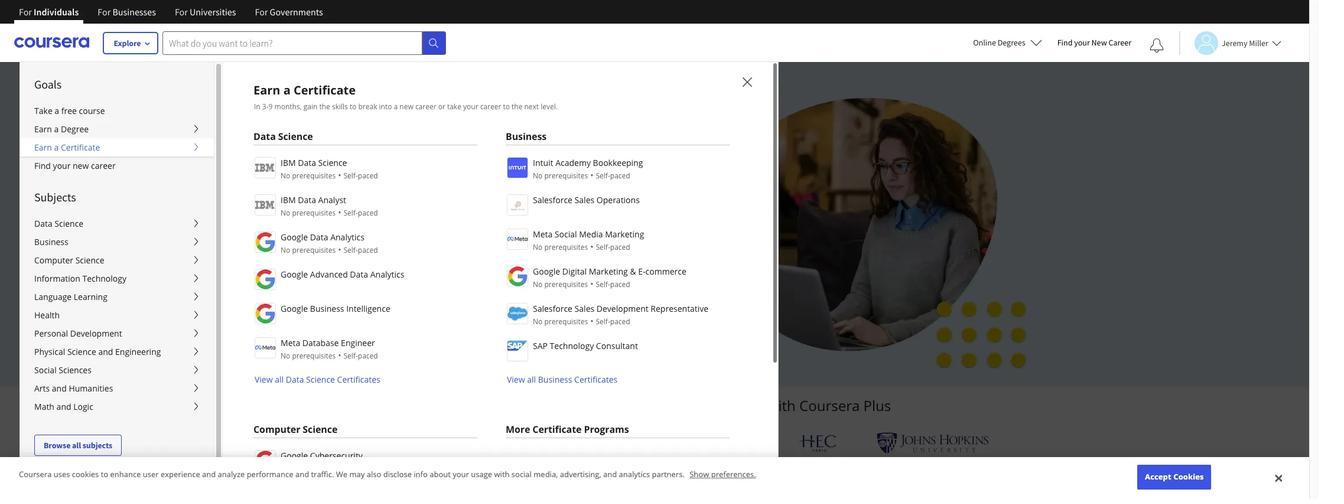 Task type: describe. For each thing, give the bounding box(es) containing it.
science up google cybersecurity
[[303, 423, 338, 436]]

business down "next"
[[506, 130, 547, 143]]

meta for meta social media marketing
[[533, 229, 553, 240]]

and inside unlimited access to 7,000+ world-class courses, hands-on projects, and job-ready certificate programs—all included in your subscription
[[367, 186, 391, 204]]

all inside button
[[72, 440, 81, 451]]

science inside "computer science" dropdown button
[[75, 255, 104, 266]]

take
[[34, 105, 52, 116]]

7,000+
[[433, 166, 474, 183]]

show
[[690, 470, 709, 480]]

no inside meta database engineer no prerequisites • self-paced
[[281, 351, 290, 361]]

prerequisites inside meta database engineer no prerequisites • self-paced
[[292, 351, 336, 361]]

math
[[34, 401, 54, 413]]

paced inside intuit academy bookkeeping no prerequisites • self-paced
[[610, 171, 630, 181]]

&
[[630, 266, 636, 277]]

miller
[[1250, 38, 1269, 48]]

health button
[[20, 306, 214, 324]]

paced inside google digital marketing & e-commerce no prerequisites • self-paced
[[610, 280, 630, 290]]

paced inside google data analytics no prerequisites • self-paced
[[358, 245, 378, 255]]

a for earn a certificate in 3-9 months, gain the skills to break into a new career or take your career to the next level.
[[284, 82, 291, 98]]

to inside unlimited access to 7,000+ world-class courses, hands-on projects, and job-ready certificate programs—all included in your subscription
[[417, 166, 430, 183]]

johns hopkins university image
[[877, 433, 989, 455]]

for for businesses
[[98, 6, 111, 18]]

day
[[399, 320, 414, 331]]

list for more certificate programs
[[506, 449, 730, 499]]

information technology button
[[20, 270, 214, 288]]

subjects
[[83, 440, 112, 451]]

humanities
[[69, 383, 113, 394]]

unlimited access to 7,000+ world-class courses, hands-on projects, and job-ready certificate programs—all included in your subscription
[[312, 166, 674, 225]]

universities
[[190, 6, 236, 18]]

world-
[[477, 166, 516, 183]]

months,
[[275, 102, 302, 112]]

leading universities and companies with coursera plus
[[528, 396, 891, 415]]

explore menu element
[[20, 62, 214, 456]]

salesforce sales development representative no prerequisites • self-paced
[[533, 303, 709, 327]]

2 the from the left
[[512, 102, 523, 112]]

more certificate programs
[[506, 423, 629, 436]]

banner navigation
[[9, 0, 333, 33]]

jeremy miller
[[1222, 38, 1269, 48]]

0 vertical spatial coursera
[[800, 396, 860, 415]]

earn for earn a degree
[[34, 124, 52, 135]]

language learning button
[[20, 288, 214, 306]]

no inside the salesforce sales development representative no prerequisites • self-paced
[[533, 317, 543, 327]]

paced inside meta database engineer no prerequisites • self-paced
[[358, 351, 378, 361]]

for for universities
[[175, 6, 188, 18]]

sales for development
[[575, 303, 595, 314]]

advance your career link
[[618, 449, 697, 475]]

google for google cybersecurity
[[281, 450, 308, 462]]

launch
[[506, 456, 534, 468]]

degrees
[[998, 37, 1026, 48]]

degree
[[61, 124, 89, 135]]

launch your career link
[[506, 449, 581, 475]]

prerequisites inside google digital marketing & e-commerce no prerequisites • self-paced
[[545, 280, 588, 290]]

google business intelligence link
[[254, 302, 478, 324]]

online degrees button
[[964, 30, 1052, 56]]

business inside dropdown button
[[34, 236, 68, 248]]

data science button
[[20, 215, 214, 233]]

data inside google data analytics no prerequisites • self-paced
[[310, 232, 328, 243]]

meta for meta database engineer
[[281, 337, 300, 349]]

math and logic button
[[20, 398, 214, 416]]

find your new career link
[[20, 157, 214, 175]]

browse all subjects button
[[34, 435, 122, 456]]

and inside math and logic popup button
[[56, 401, 71, 413]]

business up leading
[[538, 374, 572, 385]]

prerequisites inside ibm data analyst no prerequisites • self-paced
[[292, 208, 336, 218]]

computer science inside earn a certificate menu item
[[254, 423, 338, 436]]

data inside dropdown button
[[34, 218, 52, 229]]

we
[[336, 470, 348, 480]]

view all business certificates link
[[506, 374, 618, 385]]

What do you want to learn? text field
[[163, 31, 423, 55]]

no inside intuit academy bookkeeping no prerequisites • self-paced
[[533, 171, 543, 181]]

self- inside ibm data science no prerequisites • self-paced
[[344, 171, 358, 181]]

governments
[[270, 6, 323, 18]]

physical science and engineering
[[34, 346, 161, 358]]

social
[[512, 470, 532, 480]]

no inside ibm data science no prerequisites • self-paced
[[281, 171, 290, 181]]

analytics inside google data analytics no prerequisites • self-paced
[[330, 232, 365, 243]]

next
[[525, 102, 539, 112]]

cookies
[[1174, 472, 1204, 483]]

earn a certificate group
[[20, 61, 1319, 499]]

class
[[516, 166, 545, 183]]

usage
[[471, 470, 492, 480]]

your left new
[[1075, 37, 1090, 48]]

all for data science
[[275, 374, 284, 385]]

your inside explore menu element
[[53, 160, 71, 171]]

a for earn a degree
[[54, 124, 59, 135]]

salesforce for salesforce sales development representative no prerequisites • self-paced
[[533, 303, 573, 314]]

ibm data science no prerequisites • self-paced
[[281, 157, 378, 181]]

development inside popup button
[[70, 328, 122, 339]]

1 horizontal spatial analytics
[[370, 269, 405, 280]]

business button
[[20, 233, 214, 251]]

google cybersecurity
[[281, 450, 363, 462]]

2 vertical spatial with
[[494, 470, 510, 480]]

gain
[[304, 102, 318, 112]]

no inside google digital marketing & e-commerce no prerequisites • self-paced
[[533, 280, 543, 290]]

certificate for earn a certificate in 3-9 months, gain the skills to break into a new career or take your career to the next level.
[[294, 82, 356, 98]]

for businesses
[[98, 6, 156, 18]]

course
[[79, 105, 105, 116]]

technology for sap
[[550, 340, 594, 352]]

find your new career
[[1058, 37, 1132, 48]]

coursera plus image
[[312, 111, 492, 129]]

career left the or
[[415, 102, 437, 112]]

google for google advanced data analytics
[[281, 269, 308, 280]]

google for google data analytics no prerequisites • self-paced
[[281, 232, 308, 243]]

paced inside the salesforce sales development representative no prerequisites • self-paced
[[610, 317, 630, 327]]

hands-
[[602, 166, 643, 183]]

sap
[[533, 340, 548, 352]]

about
[[430, 470, 451, 480]]

information technology
[[34, 273, 127, 284]]

subscription
[[343, 207, 418, 225]]

personal development button
[[20, 324, 214, 343]]

businesses
[[113, 6, 156, 18]]

online
[[974, 37, 996, 48]]

paced inside ibm data science no prerequisites • self-paced
[[358, 171, 378, 181]]

salesforce sales operations link
[[506, 193, 730, 216]]

commerce
[[646, 266, 687, 277]]

ibm data analyst no prerequisites • self-paced
[[281, 194, 378, 218]]

self- inside intuit academy bookkeeping no prerequisites • self-paced
[[596, 171, 610, 181]]

google advanced data analytics link
[[254, 268, 478, 290]]

advanced
[[310, 269, 348, 280]]

data inside ibm data science no prerequisites • self-paced
[[298, 157, 316, 168]]

science inside data science dropdown button
[[55, 218, 83, 229]]

partnername logo image inside the salesforce sales operations link
[[507, 194, 528, 216]]

in
[[254, 102, 260, 112]]

experience
[[161, 470, 200, 480]]

partnername logo image inside google business intelligence link
[[255, 303, 276, 324]]

data inside ibm data analyst no prerequisites • self-paced
[[298, 194, 316, 206]]

explore button
[[103, 33, 158, 54]]

cookies
[[72, 470, 99, 480]]

google for google digital marketing & e-commerce no prerequisites • self-paced
[[533, 266, 560, 277]]

• inside intuit academy bookkeeping no prerequisites • self-paced
[[591, 170, 594, 181]]

for universities
[[175, 6, 236, 18]]

in
[[663, 186, 674, 204]]

new inside explore menu element
[[73, 160, 89, 171]]

individuals
[[34, 6, 79, 18]]

academy
[[556, 157, 591, 168]]

information
[[34, 273, 80, 284]]

sap technology consultant link
[[506, 339, 730, 362]]

• inside meta social media marketing no prerequisites • self-paced
[[591, 241, 594, 252]]

prerequisites inside intuit academy bookkeeping no prerequisites • self-paced
[[545, 171, 588, 181]]

partnername logo image inside the sap technology consultant link
[[507, 340, 528, 362]]

• inside ibm data science no prerequisites • self-paced
[[338, 170, 341, 181]]

or
[[438, 102, 446, 112]]

google for google business intelligence
[[281, 303, 308, 314]]

social sciences button
[[20, 361, 214, 379]]

analyze
[[218, 470, 245, 480]]

prerequisites inside meta social media marketing no prerequisites • self-paced
[[545, 242, 588, 252]]

career up "advertising,"
[[556, 456, 581, 468]]

hec paris image
[[798, 431, 839, 456]]

certificate for earn a certificate
[[61, 142, 100, 153]]

also
[[367, 470, 381, 480]]

programs—all
[[518, 186, 604, 204]]

intuit
[[533, 157, 554, 168]]

• inside ibm data analyst no prerequisites • self-paced
[[338, 207, 341, 218]]

and left analyze
[[202, 470, 216, 480]]

business up /year
[[310, 303, 344, 314]]

performance
[[247, 470, 293, 480]]

science down meta database engineer no prerequisites • self-paced
[[306, 374, 335, 385]]

new inside 'earn a certificate in 3-9 months, gain the skills to break into a new career or take your career to the next level.'
[[400, 102, 414, 112]]

find your new career
[[34, 160, 116, 171]]

prerequisites inside the salesforce sales development representative no prerequisites • self-paced
[[545, 317, 588, 327]]

take a free course
[[34, 105, 105, 116]]

3-
[[262, 102, 269, 112]]

science inside ibm data science no prerequisites • self-paced
[[318, 157, 347, 168]]

no inside meta social media marketing no prerequisites • self-paced
[[533, 242, 543, 252]]

university of michigan image
[[646, 427, 676, 460]]

all for business
[[527, 374, 536, 385]]

self- inside ibm data analyst no prerequisites • self-paced
[[344, 208, 358, 218]]



Task type: vqa. For each thing, say whether or not it's contained in the screenshot.
bottom the Your
no



Task type: locate. For each thing, give the bounding box(es) containing it.
data science down months,
[[254, 130, 313, 143]]

sas image
[[714, 434, 759, 453]]

• up /month,
[[338, 244, 341, 255]]

jeremy
[[1222, 38, 1248, 48]]

browse
[[44, 440, 70, 451]]

advertising,
[[560, 470, 601, 480]]

0 horizontal spatial all
[[72, 440, 81, 451]]

google inside google digital marketing & e-commerce no prerequisites • self-paced
[[533, 266, 560, 277]]

user
[[143, 470, 159, 480]]

courses,
[[548, 166, 598, 183]]

your right 'about'
[[453, 470, 469, 480]]

0 vertical spatial with
[[366, 320, 385, 331]]

certificates down engineer
[[337, 374, 380, 385]]

1 horizontal spatial view
[[507, 374, 525, 385]]

science down subjects
[[55, 218, 83, 229]]

1 horizontal spatial social
[[555, 229, 577, 240]]

meta down programs—all
[[533, 229, 553, 240]]

ibm left unlimited
[[281, 157, 296, 168]]

0 vertical spatial development
[[597, 303, 649, 314]]

and left the analytics
[[603, 470, 617, 480]]

marketing down the salesforce sales operations link
[[605, 229, 644, 240]]

for left the universities
[[175, 6, 188, 18]]

computer up performance
[[254, 423, 300, 436]]

coursera up hec paris image
[[800, 396, 860, 415]]

self- inside the salesforce sales development representative no prerequisites • self-paced
[[596, 317, 610, 327]]

computer inside dropdown button
[[34, 255, 73, 266]]

0 horizontal spatial certificates
[[337, 374, 380, 385]]

salesforce for salesforce sales operations
[[533, 194, 573, 206]]

ibm left analyst
[[281, 194, 296, 206]]

technology inside earn a certificate menu item
[[550, 340, 594, 352]]

list
[[254, 156, 478, 386], [506, 156, 730, 386], [506, 449, 730, 499]]

career
[[1109, 37, 1132, 48]]

coursera image
[[14, 33, 89, 52]]

a inside popup button
[[54, 142, 59, 153]]

• down analyst
[[338, 207, 341, 218]]

meta inside meta database engineer no prerequisites • self-paced
[[281, 337, 300, 349]]

prerequisites down digital
[[545, 280, 588, 290]]

earn down take
[[34, 124, 52, 135]]

social inside meta social media marketing no prerequisites • self-paced
[[555, 229, 577, 240]]

ibm for ibm data science
[[281, 157, 296, 168]]

2 vertical spatial certificate
[[533, 423, 582, 436]]

development up 'physical science and engineering'
[[70, 328, 122, 339]]

0 horizontal spatial the
[[319, 102, 330, 112]]

google inside google data analytics no prerequisites • self-paced
[[281, 232, 308, 243]]

sales for operations
[[575, 194, 595, 206]]

show preferences. link
[[690, 470, 756, 480]]

view for data science
[[255, 374, 273, 385]]

0 horizontal spatial find
[[34, 160, 51, 171]]

show notifications image
[[1150, 38, 1164, 53]]

find inside explore menu element
[[34, 160, 51, 171]]

your down earn a certificate
[[53, 160, 71, 171]]

analyst
[[318, 194, 346, 206]]

2 horizontal spatial with
[[768, 396, 796, 415]]

science up projects,
[[318, 157, 347, 168]]

2 horizontal spatial certificate
[[533, 423, 582, 436]]

digital
[[563, 266, 587, 277]]

earn for earn a certificate in 3-9 months, gain the skills to break into a new career or take your career to the next level.
[[254, 82, 280, 98]]

1 vertical spatial analytics
[[370, 269, 405, 280]]

1 vertical spatial social
[[34, 365, 57, 376]]

1 the from the left
[[319, 102, 330, 112]]

prerequisites down analyst
[[292, 208, 336, 218]]

0 horizontal spatial data science
[[34, 218, 83, 229]]

2 ibm from the top
[[281, 194, 296, 206]]

university of illinois at urbana-champaign image
[[320, 434, 413, 453]]

earn a certificate
[[34, 142, 100, 153]]

to up the ready
[[417, 166, 430, 183]]

a inside dropdown button
[[54, 124, 59, 135]]

new right into
[[400, 102, 414, 112]]

0 horizontal spatial new
[[73, 160, 89, 171]]

science down months,
[[278, 130, 313, 143]]

and left logic
[[56, 401, 71, 413]]

computer science inside dropdown button
[[34, 255, 104, 266]]

list for data science
[[254, 156, 478, 386]]

/year
[[342, 320, 364, 331]]

job-
[[394, 186, 417, 204]]

list containing intuit academy bookkeeping
[[506, 156, 730, 386]]

launch your career
[[506, 456, 581, 468]]

career inside explore menu element
[[91, 160, 116, 171]]

cybersecurity
[[310, 450, 363, 462]]

traffic.
[[311, 470, 334, 480]]

0 horizontal spatial technology
[[82, 273, 127, 284]]

0 horizontal spatial social
[[34, 365, 57, 376]]

1 for from the left
[[19, 6, 32, 18]]

jeremy miller button
[[1180, 31, 1282, 55]]

google up database
[[281, 303, 308, 314]]

earn inside dropdown button
[[34, 124, 52, 135]]

2 horizontal spatial all
[[527, 374, 536, 385]]

help center image
[[1279, 469, 1293, 483]]

sales up sap technology consultant
[[575, 303, 595, 314]]

a for earn a certificate
[[54, 142, 59, 153]]

certificate inside earn a certificate popup button
[[61, 142, 100, 153]]

0 horizontal spatial analytics
[[330, 232, 365, 243]]

2 view from the left
[[507, 374, 525, 385]]

1 vertical spatial meta
[[281, 337, 300, 349]]

meta inside meta social media marketing no prerequisites • self-paced
[[533, 229, 553, 240]]

1 horizontal spatial technology
[[550, 340, 594, 352]]

science down personal development
[[67, 346, 96, 358]]

technology up language learning dropdown button on the left bottom of page
[[82, 273, 127, 284]]

no inside google data analytics no prerequisites • self-paced
[[281, 245, 290, 255]]

0 vertical spatial computer science
[[34, 255, 104, 266]]

science up information technology
[[75, 255, 104, 266]]

list containing ibm data science
[[254, 156, 478, 386]]

social inside dropdown button
[[34, 365, 57, 376]]

paced down &
[[610, 280, 630, 290]]

prerequisites up analyst
[[292, 171, 336, 181]]

back
[[447, 320, 466, 331]]

1 ibm from the top
[[281, 157, 296, 168]]

your inside unlimited access to 7,000+ world-class courses, hands-on projects, and job-ready certificate programs—all included in your subscription
[[312, 207, 340, 225]]

sales down courses, at the top left of page
[[575, 194, 595, 206]]

earn for earn a certificate
[[34, 142, 52, 153]]

0 vertical spatial find
[[1058, 37, 1073, 48]]

bookkeeping
[[593, 157, 643, 168]]

break
[[358, 102, 377, 112]]

goals
[[34, 77, 61, 92]]

database
[[303, 337, 339, 349]]

1 vertical spatial find
[[34, 160, 51, 171]]

google down ibm data analyst no prerequisites • self-paced
[[281, 232, 308, 243]]

computer inside earn a certificate menu item
[[254, 423, 300, 436]]

list item inside google cybersecurity list
[[255, 485, 276, 499]]

sales inside the salesforce sales development representative no prerequisites • self-paced
[[575, 303, 595, 314]]

1 vertical spatial development
[[70, 328, 122, 339]]

self- up consultant
[[596, 317, 610, 327]]

programs
[[584, 423, 629, 436]]

0 horizontal spatial with
[[366, 320, 385, 331]]

self- inside google digital marketing & e-commerce no prerequisites • self-paced
[[596, 280, 610, 290]]

with left social
[[494, 470, 510, 480]]

None search field
[[163, 31, 446, 55]]

computer science
[[34, 255, 104, 266], [254, 423, 338, 436]]

1 view from the left
[[255, 374, 273, 385]]

salesforce up sap
[[533, 303, 573, 314]]

view for business
[[507, 374, 525, 385]]

1 vertical spatial marketing
[[589, 266, 628, 277]]

1 horizontal spatial development
[[597, 303, 649, 314]]

ready
[[417, 186, 452, 204]]

earn inside popup button
[[34, 142, 52, 153]]

a for take a free course
[[55, 105, 59, 116]]

0 horizontal spatial development
[[70, 328, 122, 339]]

• up sap technology consultant
[[591, 316, 594, 327]]

1 horizontal spatial all
[[275, 374, 284, 385]]

0 vertical spatial analytics
[[330, 232, 365, 243]]

paced inside ibm data analyst no prerequisites • self-paced
[[358, 208, 378, 218]]

technology inside popup button
[[82, 273, 127, 284]]

physical science and engineering button
[[20, 343, 214, 361]]

0 vertical spatial salesforce
[[533, 194, 573, 206]]

data science inside data science dropdown button
[[34, 218, 83, 229]]

data science inside earn a certificate menu item
[[254, 130, 313, 143]]

career up show
[[673, 456, 697, 468]]

the left "next"
[[512, 102, 523, 112]]

marketing inside meta social media marketing no prerequisites • self-paced
[[605, 229, 644, 240]]

unlimited
[[312, 166, 371, 183]]

certificate inside 'earn a certificate in 3-9 months, gain the skills to break into a new career or take your career to the next level.'
[[294, 82, 356, 98]]

google business intelligence
[[281, 303, 390, 314]]

money-
[[416, 320, 447, 331]]

view
[[255, 374, 273, 385], [507, 374, 525, 385]]

ibm for ibm data analyst
[[281, 194, 296, 206]]

a left the degree at the top left of page
[[54, 124, 59, 135]]

self- up /month,
[[344, 245, 358, 255]]

1 vertical spatial earn
[[34, 124, 52, 135]]

0 vertical spatial marketing
[[605, 229, 644, 240]]

analytics up intelligence
[[370, 269, 405, 280]]

to right cookies at the left bottom
[[101, 470, 108, 480]]

list containing launch your career
[[506, 449, 730, 499]]

for for governments
[[255, 6, 268, 18]]

close image
[[1295, 74, 1310, 89], [1295, 74, 1310, 89], [1295, 74, 1310, 89], [1295, 74, 1310, 89], [1295, 74, 1310, 89], [1295, 74, 1310, 89], [1295, 74, 1310, 89]]

paced down bookkeeping
[[610, 171, 630, 181]]

browse all subjects
[[44, 440, 112, 451]]

find for find your new career
[[1058, 37, 1073, 48]]

1 vertical spatial technology
[[550, 340, 594, 352]]

your down analyst
[[312, 207, 340, 225]]

development inside the salesforce sales development representative no prerequisites • self-paced
[[597, 303, 649, 314]]

0 horizontal spatial meta
[[281, 337, 300, 349]]

1 horizontal spatial computer science
[[254, 423, 338, 436]]

google
[[281, 232, 308, 243], [533, 266, 560, 277], [281, 269, 308, 280], [281, 303, 308, 314], [281, 450, 308, 462]]

1 horizontal spatial with
[[494, 470, 510, 480]]

sap technology consultant
[[533, 340, 638, 352]]

0 horizontal spatial computer science
[[34, 255, 104, 266]]

your up the media,
[[536, 456, 554, 468]]

find your new career link
[[1052, 35, 1138, 50]]

4 for from the left
[[255, 6, 268, 18]]

accept cookies button
[[1138, 465, 1212, 490]]

google up performance
[[281, 450, 308, 462]]

14-
[[387, 320, 399, 331]]

close image
[[739, 74, 755, 89], [1295, 74, 1310, 89], [1295, 74, 1310, 89], [1295, 74, 1310, 89], [1295, 74, 1310, 89], [740, 74, 755, 90]]

0 horizontal spatial computer
[[34, 255, 73, 266]]

data
[[254, 130, 276, 143], [298, 157, 316, 168], [298, 194, 316, 206], [34, 218, 52, 229], [310, 232, 328, 243], [350, 269, 368, 280], [286, 374, 304, 385]]

2 sales from the top
[[575, 303, 595, 314]]

• down media
[[591, 241, 594, 252]]

certificate
[[294, 82, 356, 98], [61, 142, 100, 153], [533, 423, 582, 436]]

certificates down sap technology consultant
[[575, 374, 618, 385]]

earn down earn a degree
[[34, 142, 52, 153]]

operations
[[597, 194, 640, 206]]

find
[[1058, 37, 1073, 48], [34, 160, 51, 171]]

self- down projects,
[[344, 208, 358, 218]]

media
[[579, 229, 603, 240]]

self- inside meta social media marketing no prerequisites • self-paced
[[596, 242, 610, 252]]

1 horizontal spatial data science
[[254, 130, 313, 143]]

self- inside google data analytics no prerequisites • self-paced
[[344, 245, 358, 255]]

a down earn a degree
[[54, 142, 59, 153]]

paced up &
[[610, 242, 630, 252]]

1 vertical spatial computer
[[254, 423, 300, 436]]

1 vertical spatial coursera
[[19, 470, 52, 480]]

self- up the salesforce sales development representative no prerequisites • self-paced
[[596, 280, 610, 290]]

and left traffic.
[[295, 470, 309, 480]]

a right into
[[394, 102, 398, 112]]

and up the social sciences dropdown button
[[98, 346, 113, 358]]

self- inside meta database engineer no prerequisites • self-paced
[[344, 351, 358, 361]]

0 vertical spatial data science
[[254, 130, 313, 143]]

and up the subscription
[[367, 186, 391, 204]]

development down google digital marketing & e-commerce no prerequisites • self-paced
[[597, 303, 649, 314]]

1 horizontal spatial certificates
[[575, 374, 618, 385]]

sciences
[[59, 365, 92, 376]]

for governments
[[255, 6, 323, 18]]

google data analytics no prerequisites • self-paced
[[281, 232, 378, 255]]

1 horizontal spatial coursera
[[800, 396, 860, 415]]

1 vertical spatial salesforce
[[533, 303, 573, 314]]

your up partners.
[[653, 456, 670, 468]]

2 vertical spatial earn
[[34, 142, 52, 153]]

0 vertical spatial ibm
[[281, 157, 296, 168]]

0 vertical spatial technology
[[82, 273, 127, 284]]

earn
[[254, 82, 280, 98], [34, 124, 52, 135], [34, 142, 52, 153]]

the right 'gain' on the top left of page
[[319, 102, 330, 112]]

prerequisites inside ibm data science no prerequisites • self-paced
[[292, 171, 336, 181]]

1 vertical spatial data science
[[34, 218, 83, 229]]

anytime
[[390, 265, 425, 276]]

no inside ibm data analyst no prerequisites • self-paced
[[281, 208, 290, 218]]

1 horizontal spatial meta
[[533, 229, 553, 240]]

0 vertical spatial social
[[555, 229, 577, 240]]

1 horizontal spatial the
[[512, 102, 523, 112]]

partnername logo image inside google advanced data analytics link
[[255, 269, 276, 290]]

ibm inside ibm data analyst no prerequisites • self-paced
[[281, 194, 296, 206]]

1 vertical spatial computer science
[[254, 423, 338, 436]]

self- up projects,
[[344, 171, 358, 181]]

self- down engineer
[[344, 351, 358, 361]]

marketing inside google digital marketing & e-commerce no prerequisites • self-paced
[[589, 266, 628, 277]]

google inside list
[[281, 450, 308, 462]]

0 horizontal spatial coursera
[[19, 470, 52, 480]]

1 vertical spatial sales
[[575, 303, 595, 314]]

certificate
[[455, 186, 515, 204]]

to right skills
[[350, 102, 357, 112]]

physical
[[34, 346, 65, 358]]

1 sales from the top
[[575, 194, 595, 206]]

find left new
[[1058, 37, 1073, 48]]

salesforce inside the salesforce sales development representative no prerequisites • self-paced
[[533, 303, 573, 314]]

to
[[350, 102, 357, 112], [503, 102, 510, 112], [417, 166, 430, 183], [101, 470, 108, 480]]

engineering
[[115, 346, 161, 358]]

with inside "/year with 14-day money-back guarantee" button
[[366, 320, 385, 331]]

all down sap
[[527, 374, 536, 385]]

science inside physical science and engineering dropdown button
[[67, 346, 96, 358]]

your inside 'earn a certificate in 3-9 months, gain the skills to break into a new career or take your career to the next level.'
[[463, 102, 478, 112]]

duke university image
[[451, 433, 505, 452]]

prerequisites up sap technology consultant
[[545, 317, 588, 327]]

3 for from the left
[[175, 6, 188, 18]]

0 vertical spatial new
[[400, 102, 414, 112]]

to left "next"
[[503, 102, 510, 112]]

list item
[[255, 485, 276, 499]]

0 horizontal spatial certificate
[[61, 142, 100, 153]]

2 certificates from the left
[[575, 374, 618, 385]]

marketing left &
[[589, 266, 628, 277]]

• inside google digital marketing & e-commerce no prerequisites • self-paced
[[591, 278, 594, 290]]

for for individuals
[[19, 6, 32, 18]]

new down earn a certificate
[[73, 160, 89, 171]]

uses
[[54, 470, 70, 480]]

and inside arts and humanities dropdown button
[[52, 383, 67, 394]]

explore
[[114, 38, 141, 48]]

earn a certificate button
[[20, 138, 214, 157]]

all
[[275, 374, 284, 385], [527, 374, 536, 385], [72, 440, 81, 451]]

included
[[607, 186, 659, 204]]

$59
[[312, 265, 326, 276]]

•
[[338, 170, 341, 181], [591, 170, 594, 181], [338, 207, 341, 218], [591, 241, 594, 252], [338, 244, 341, 255], [591, 278, 594, 290], [591, 316, 594, 327], [338, 350, 341, 361]]

with left 14-
[[366, 320, 385, 331]]

new
[[400, 102, 414, 112], [73, 160, 89, 171]]

and up university of michigan image
[[663, 396, 688, 415]]

a up months,
[[284, 82, 291, 98]]

coursera uses cookies to enhance user experience and analyze performance and traffic. we may also disclose info about your usage with social media, advertising, and analytics partners. show preferences.
[[19, 470, 756, 480]]

self- down bookkeeping
[[596, 171, 610, 181]]

google image
[[544, 433, 607, 455]]

2 for from the left
[[98, 6, 111, 18]]

career down earn a certificate popup button
[[91, 160, 116, 171]]

computer science up google cybersecurity
[[254, 423, 338, 436]]

1 salesforce from the top
[[533, 194, 573, 206]]

google left digital
[[533, 266, 560, 277]]

list for business
[[506, 156, 730, 386]]

1 horizontal spatial computer
[[254, 423, 300, 436]]

personal development
[[34, 328, 122, 339]]

/year with 14-day money-back guarantee
[[342, 320, 511, 331]]

arts
[[34, 383, 50, 394]]

partnername logo image inside "google cybersecurity" link
[[255, 450, 276, 472]]

earn a certificate menu item
[[222, 61, 1319, 499]]

• inside meta database engineer no prerequisites • self-paced
[[338, 350, 341, 361]]

data science down subjects
[[34, 218, 83, 229]]

all down meta database engineer no prerequisites • self-paced
[[275, 374, 284, 385]]

certificate down leading
[[533, 423, 582, 436]]

google cybersecurity list
[[254, 449, 478, 499]]

media,
[[534, 470, 558, 480]]

0 horizontal spatial view
[[255, 374, 273, 385]]

with right companies
[[768, 396, 796, 415]]

with
[[366, 320, 385, 331], [768, 396, 796, 415], [494, 470, 510, 480]]

0 vertical spatial meta
[[533, 229, 553, 240]]

social left media
[[555, 229, 577, 240]]

preferences.
[[711, 470, 756, 480]]

1 vertical spatial ibm
[[281, 194, 296, 206]]

and inside physical science and engineering dropdown button
[[98, 346, 113, 358]]

earn inside 'earn a certificate in 3-9 months, gain the skills to break into a new career or take your career to the next level.'
[[254, 82, 280, 98]]

• up the salesforce sales development representative no prerequisites • self-paced
[[591, 278, 594, 290]]

1 vertical spatial certificate
[[61, 142, 100, 153]]

1 vertical spatial new
[[73, 160, 89, 171]]

into
[[379, 102, 392, 112]]

career right take
[[480, 102, 501, 112]]

data science
[[254, 130, 313, 143], [34, 218, 83, 229]]

2 salesforce from the top
[[533, 303, 573, 314]]

1 vertical spatial with
[[768, 396, 796, 415]]

prerequisites up $59
[[292, 245, 336, 255]]

partnername logo image
[[255, 157, 276, 178], [507, 157, 528, 178], [255, 194, 276, 216], [507, 194, 528, 216], [507, 229, 528, 250], [255, 232, 276, 253], [507, 266, 528, 287], [255, 269, 276, 290], [255, 303, 276, 324], [507, 303, 528, 324], [255, 337, 276, 359], [507, 340, 528, 362], [255, 450, 276, 472], [255, 485, 276, 499]]

google left $59
[[281, 269, 308, 280]]

for left the "individuals"
[[19, 6, 32, 18]]

ibm inside ibm data science no prerequisites • self-paced
[[281, 157, 296, 168]]

0 vertical spatial sales
[[575, 194, 595, 206]]

paced inside meta social media marketing no prerequisites • self-paced
[[610, 242, 630, 252]]

all right browse
[[72, 440, 81, 451]]

logic
[[73, 401, 93, 413]]

1 horizontal spatial new
[[400, 102, 414, 112]]

technology for information
[[82, 273, 127, 284]]

technology
[[82, 273, 127, 284], [550, 340, 594, 352]]

0 vertical spatial certificate
[[294, 82, 356, 98]]

prerequisites down academy on the top left of the page
[[545, 171, 588, 181]]

• inside the salesforce sales development representative no prerequisites • self-paced
[[591, 316, 594, 327]]

subjects
[[34, 190, 76, 204]]

paced up consultant
[[610, 317, 630, 327]]

1 horizontal spatial certificate
[[294, 82, 356, 98]]

universities
[[584, 396, 659, 415]]

find for find your new career
[[34, 160, 51, 171]]

prerequisites inside google data analytics no prerequisites • self-paced
[[292, 245, 336, 255]]

0 vertical spatial earn
[[254, 82, 280, 98]]

computer science up information technology
[[34, 255, 104, 266]]

0 vertical spatial computer
[[34, 255, 73, 266]]

prerequisites down database
[[292, 351, 336, 361]]

1 horizontal spatial find
[[1058, 37, 1073, 48]]

technology right sap
[[550, 340, 594, 352]]

1 certificates from the left
[[337, 374, 380, 385]]

math and logic
[[34, 401, 93, 413]]

$59 /month, cancel anytime
[[312, 265, 425, 276]]

• up projects,
[[338, 170, 341, 181]]

/month,
[[326, 265, 360, 276]]

coursera
[[800, 396, 860, 415], [19, 470, 52, 480]]

companies
[[692, 396, 764, 415]]

• inside google data analytics no prerequisites • self-paced
[[338, 244, 341, 255]]

salesforce sales operations
[[533, 194, 640, 206]]

view all data science certificates link
[[254, 374, 380, 385]]

info
[[414, 470, 428, 480]]



